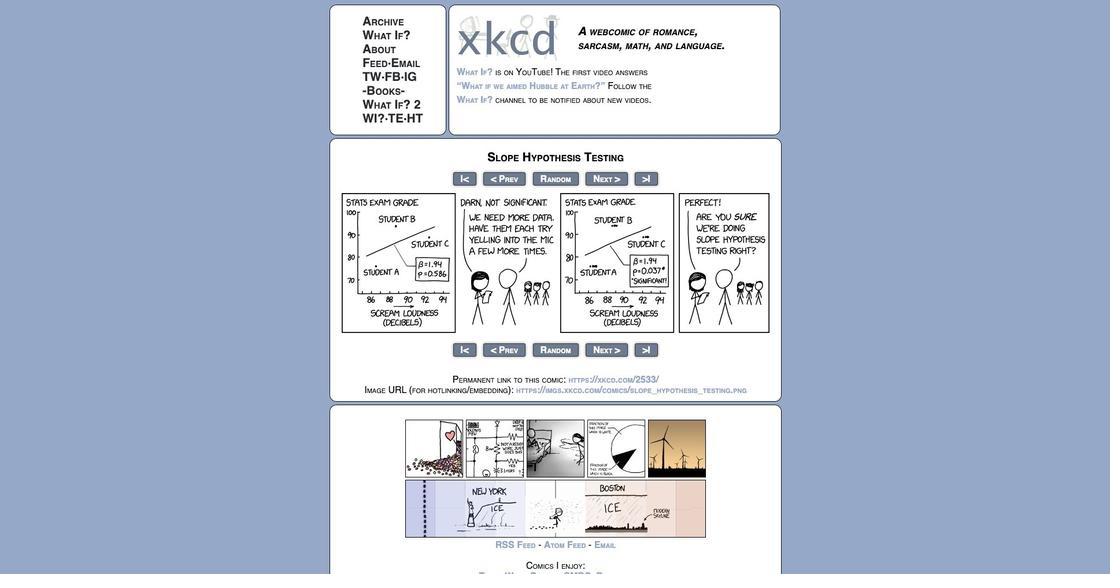 Task type: describe. For each thing, give the bounding box(es) containing it.
earth temperature timeline image
[[405, 480, 706, 538]]

selected comics image
[[405, 420, 706, 478]]



Task type: locate. For each thing, give the bounding box(es) containing it.
xkcd.com logo image
[[457, 13, 564, 61]]

slope hypothesis testing image
[[342, 193, 770, 333]]



Task type: vqa. For each thing, say whether or not it's contained in the screenshot.
Selected Comics image
yes



